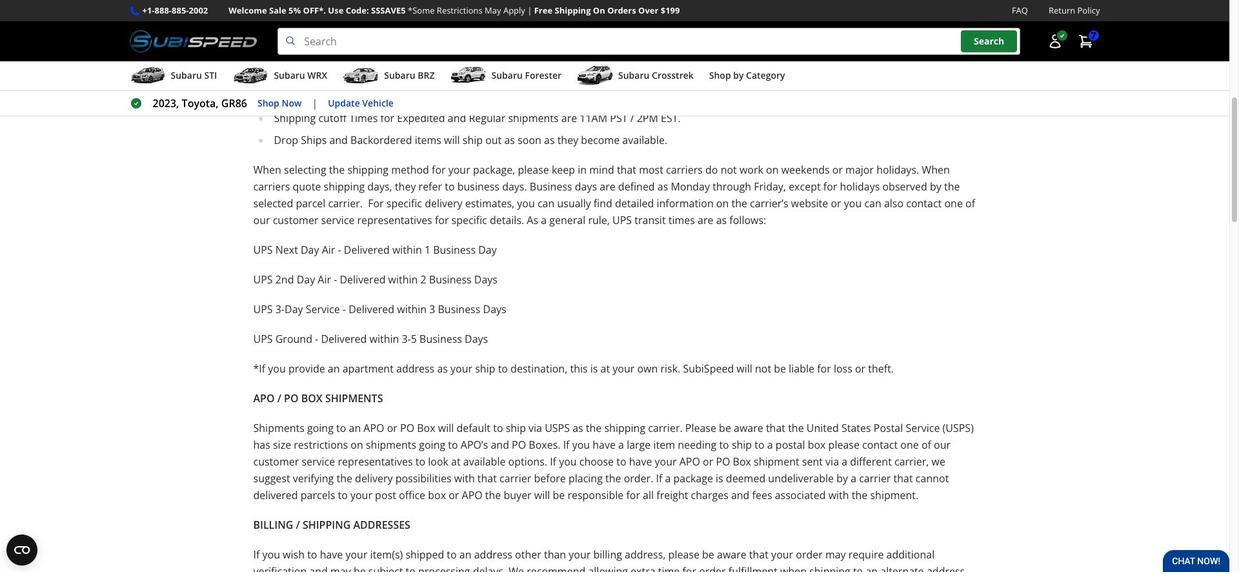 Task type: vqa. For each thing, say whether or not it's contained in the screenshot.
Select Year button
no



Task type: locate. For each thing, give the bounding box(es) containing it.
a subaru forester thumbnail image image
[[450, 66, 487, 85]]

a subaru brz thumbnail image image
[[343, 66, 379, 85]]

search input field
[[278, 28, 1021, 55]]

a subaru sti thumbnail image image
[[129, 66, 166, 85]]



Task type: describe. For each thing, give the bounding box(es) containing it.
subispeed logo image
[[129, 28, 257, 55]]

a subaru wrx thumbnail image image
[[233, 66, 269, 85]]

open widget image
[[6, 535, 37, 566]]

button image
[[1048, 34, 1063, 49]]

a subaru crosstrek thumbnail image image
[[577, 66, 613, 85]]



